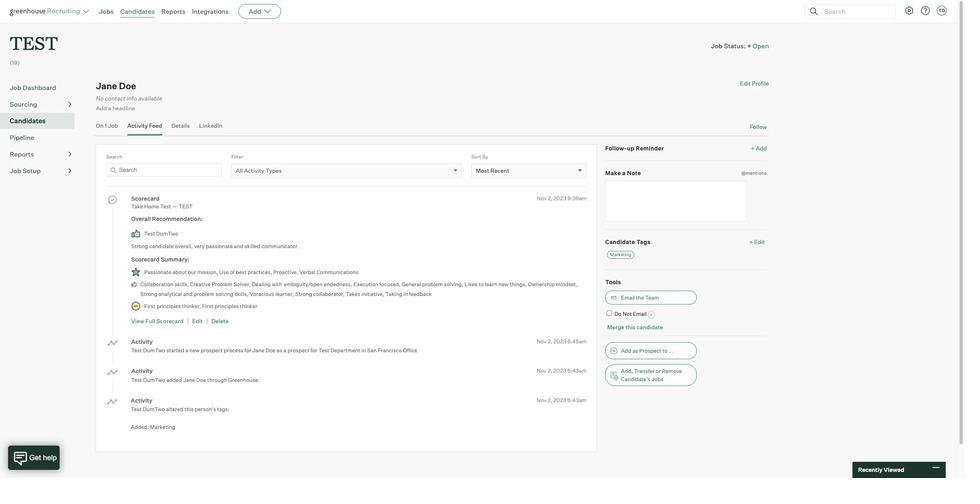 Task type: locate. For each thing, give the bounding box(es) containing it.
doe left through
[[196, 377, 206, 383]]

for right process
[[245, 347, 251, 354]]

headline
[[113, 105, 135, 112]]

2023 for test dumtwo started a new prospect process for jane doe as a prospect for test department in san francisco office
[[554, 338, 567, 345]]

2 for from the left
[[311, 347, 318, 354]]

0 horizontal spatial problem
[[194, 291, 214, 298]]

dumtwo for test dumtwo added jane doe through greenhouse.
[[143, 377, 165, 383]]

on
[[96, 122, 104, 129]]

1 nov from the top
[[537, 195, 547, 202]]

dumtwo for test dumtwo altered this person's tags:
[[143, 406, 165, 413]]

as inside button
[[633, 348, 638, 354]]

0 vertical spatial skills,
[[175, 281, 189, 288]]

0 horizontal spatial jane
[[96, 80, 117, 91]]

1 horizontal spatial for
[[311, 347, 318, 354]]

2 horizontal spatial jane
[[253, 347, 265, 354]]

0 horizontal spatial principles
[[157, 303, 181, 310]]

voracious
[[250, 291, 274, 298]]

skills, down about
[[175, 281, 189, 288]]

ownership
[[528, 281, 555, 288]]

1 horizontal spatial problem
[[422, 281, 443, 288]]

and up thinker,
[[183, 291, 193, 298]]

recommendation:
[[152, 215, 203, 222]]

passionate
[[144, 269, 171, 276]]

1 vertical spatial skills,
[[235, 291, 249, 298]]

principles down solving
[[215, 303, 239, 310]]

1 vertical spatial email
[[633, 311, 647, 317]]

merge this candidate link
[[608, 324, 663, 331]]

candidates link right jobs link
[[120, 7, 155, 15]]

0 horizontal spatial new
[[189, 347, 200, 354]]

principles down analytical at the left bottom of the page
[[157, 303, 181, 310]]

job right 1
[[108, 122, 118, 129]]

1 horizontal spatial reports link
[[161, 7, 186, 15]]

0 vertical spatial this
[[626, 324, 636, 331]]

1 horizontal spatial prospect
[[288, 347, 310, 354]]

0 horizontal spatial doe
[[119, 80, 136, 91]]

jane right process
[[253, 347, 265, 354]]

0 vertical spatial candidates link
[[120, 7, 155, 15]]

first
[[144, 303, 156, 310], [202, 303, 213, 310]]

yes image
[[131, 280, 137, 289]]

doe up info
[[119, 80, 136, 91]]

0 horizontal spatial for
[[245, 347, 251, 354]]

marketing
[[610, 252, 632, 258], [150, 424, 175, 431]]

test down "view"
[[131, 347, 142, 354]]

add
[[249, 7, 261, 15], [96, 105, 107, 112], [756, 145, 767, 152], [621, 348, 632, 354]]

0 horizontal spatial skills,
[[175, 281, 189, 288]]

edit profile
[[740, 80, 769, 87]]

as
[[277, 347, 282, 354], [633, 348, 638, 354]]

to inside button
[[663, 348, 668, 354]]

test right yes image
[[144, 231, 155, 237]]

in down general
[[404, 291, 408, 298]]

0 vertical spatial scorecard
[[131, 195, 160, 202]]

0 vertical spatial new
[[499, 281, 509, 288]]

1 horizontal spatial to
[[663, 348, 668, 354]]

dumtwo left added
[[143, 377, 165, 383]]

job left status:
[[711, 42, 723, 50]]

email the team button
[[606, 291, 697, 305]]

1 horizontal spatial marketing
[[610, 252, 632, 258]]

0 horizontal spatial candidates link
[[10, 116, 71, 126]]

0 vertical spatial to
[[479, 281, 484, 288]]

None text field
[[606, 181, 748, 222]]

0 horizontal spatial marketing
[[150, 424, 175, 431]]

@mentions
[[741, 170, 767, 176]]

reports left integrations
[[161, 7, 186, 15]]

solver,
[[234, 281, 251, 288]]

1 vertical spatial scorecard
[[131, 256, 160, 263]]

marketing down altered
[[150, 424, 175, 431]]

in left san
[[362, 347, 366, 354]]

6:45am
[[568, 338, 587, 345]]

doe
[[119, 80, 136, 91], [266, 347, 276, 354], [196, 377, 206, 383]]

job up sourcing
[[10, 84, 21, 92]]

+ edit link
[[748, 237, 767, 248]]

1 horizontal spatial jobs
[[652, 376, 664, 382]]

1 horizontal spatial reports
[[161, 7, 186, 15]]

scorecard up home
[[131, 195, 160, 202]]

3 2023 from the top
[[554, 368, 567, 374]]

problem
[[422, 281, 443, 288], [194, 291, 214, 298]]

job left setup on the top left of page
[[10, 167, 21, 175]]

3 2, from the top
[[548, 368, 553, 374]]

scorecard up "strong yes" icon in the left of the page
[[131, 256, 160, 263]]

email right not
[[633, 311, 647, 317]]

1 horizontal spatial this
[[626, 324, 636, 331]]

details link
[[171, 122, 190, 134]]

dumtwo for test dumtwo started a new prospect process for jane doe as a prospect for test department in san francisco office
[[143, 347, 165, 354]]

test dumtwo added jane doe through greenhouse.
[[131, 377, 260, 383]]

first right thinker,
[[202, 303, 213, 310]]

for left department
[[311, 347, 318, 354]]

2 nov 2, 2023 6:43am from the top
[[537, 397, 587, 404]]

this right altered
[[185, 406, 194, 413]]

1 vertical spatial jobs
[[652, 376, 664, 382]]

2 vertical spatial jane
[[183, 377, 195, 383]]

1 horizontal spatial first
[[202, 303, 213, 310]]

skills,
[[175, 281, 189, 288], [235, 291, 249, 298]]

test dumtwo started a new prospect process for jane doe as a prospect for test department in san francisco office
[[131, 347, 418, 354]]

first right mixed image
[[144, 303, 156, 310]]

0 vertical spatial candidate
[[149, 243, 174, 250]]

a
[[108, 105, 111, 112], [623, 170, 626, 176], [185, 347, 188, 354], [284, 347, 286, 354]]

0 vertical spatial and
[[234, 243, 243, 250]]

+ add
[[751, 145, 767, 152]]

1 vertical spatial to
[[663, 348, 668, 354]]

doe right process
[[266, 347, 276, 354]]

0 horizontal spatial this
[[185, 406, 194, 413]]

0 vertical spatial jane
[[96, 80, 117, 91]]

0 vertical spatial email
[[621, 295, 635, 301]]

2 horizontal spatial edit
[[755, 239, 765, 246]]

on 1 job link
[[96, 122, 118, 134]]

2 as from the left
[[633, 348, 638, 354]]

test up added:
[[131, 406, 142, 413]]

job setup link
[[10, 166, 71, 176]]

passionate about our mission, use of best practices, proactive,  verbal communications
[[144, 269, 359, 276]]

types
[[266, 167, 282, 174]]

test right —
[[179, 203, 193, 210]]

0 vertical spatial candidates
[[120, 7, 155, 15]]

problem
[[212, 281, 233, 288]]

job for job setup
[[10, 167, 21, 175]]

strong down collaboration
[[140, 291, 157, 298]]

most recent option
[[476, 167, 509, 174]]

0 horizontal spatial first
[[144, 303, 156, 310]]

marketing down candidate at the right of page
[[610, 252, 632, 258]]

1 vertical spatial candidate
[[637, 324, 663, 331]]

1 horizontal spatial candidate
[[637, 324, 663, 331]]

dumtwo left started on the left bottom of the page
[[143, 347, 165, 354]]

by
[[482, 154, 488, 160]]

1
[[105, 122, 107, 129]]

dashboard
[[23, 84, 56, 92]]

Search text field
[[106, 163, 222, 177]]

1 vertical spatial edit
[[755, 239, 765, 246]]

1 vertical spatial and
[[183, 291, 193, 298]]

jane up the no at the left of page
[[96, 80, 117, 91]]

test
[[160, 203, 171, 210], [144, 231, 155, 237], [131, 347, 142, 354], [319, 347, 329, 354], [131, 377, 142, 383], [131, 406, 142, 413]]

email the team
[[621, 295, 659, 301]]

0 vertical spatial 6:43am
[[568, 368, 587, 374]]

0 horizontal spatial and
[[183, 291, 193, 298]]

—
[[172, 203, 178, 210]]

very
[[194, 243, 205, 250]]

a inside jane doe no contact info available add a headline
[[108, 105, 111, 112]]

1 vertical spatial test
[[179, 203, 193, 210]]

reports link left integrations
[[161, 7, 186, 15]]

test for test dumtwo
[[144, 231, 155, 237]]

tags
[[637, 239, 651, 246]]

dumtwo
[[156, 231, 178, 237], [143, 347, 165, 354], [143, 377, 165, 383], [143, 406, 165, 413]]

0 vertical spatial problem
[[422, 281, 443, 288]]

merge this candidate
[[608, 324, 663, 331]]

1 6:43am from the top
[[568, 368, 587, 374]]

view full scorecard
[[131, 318, 184, 325]]

new right started on the left bottom of the page
[[189, 347, 200, 354]]

2 first from the left
[[202, 303, 213, 310]]

1 vertical spatial reports
[[10, 150, 34, 158]]

0 vertical spatial doe
[[119, 80, 136, 91]]

1 vertical spatial jane
[[253, 347, 265, 354]]

edit profile link
[[740, 80, 769, 87]]

candidates link
[[120, 7, 155, 15], [10, 116, 71, 126]]

added
[[166, 377, 182, 383]]

marketing link
[[608, 251, 635, 259]]

1 2023 from the top
[[554, 195, 567, 202]]

in inside collaboration skills, creative problem solver, dealing with ambiguity/open endedness, execution focused, general problem solving, likes to learn new things, ownership mindset, strong analytical and problem solving skills, voracious learner, strong collaborator, takes initiative, taking in feedback
[[404, 291, 408, 298]]

candidates link up pipeline link
[[10, 116, 71, 126]]

search
[[106, 154, 122, 160]]

details
[[171, 122, 190, 129]]

home
[[144, 203, 159, 210]]

edit for edit link
[[192, 318, 203, 325]]

3 nov from the top
[[537, 368, 547, 374]]

and left skilled
[[234, 243, 243, 250]]

nov for test dumtwo added jane doe through greenhouse.
[[537, 368, 547, 374]]

strong down ambiguity/open
[[295, 291, 312, 298]]

0 horizontal spatial prospect
[[201, 347, 223, 354]]

1 vertical spatial 6:43am
[[568, 397, 587, 404]]

overall,
[[175, 243, 193, 250]]

2, for test dumtwo added jane doe through greenhouse.
[[548, 368, 553, 374]]

jane doe no contact info available add a headline
[[96, 80, 162, 112]]

1 vertical spatial nov 2, 2023 6:43am
[[537, 397, 587, 404]]

0 vertical spatial jobs
[[99, 7, 114, 15]]

contact
[[105, 95, 126, 102]]

dumtwo down the overall recommendation:
[[156, 231, 178, 237]]

francisco
[[378, 347, 402, 354]]

2 horizontal spatial doe
[[266, 347, 276, 354]]

merge
[[608, 324, 625, 331]]

1 prospect from the left
[[201, 347, 223, 354]]

candidate down test dumtwo
[[149, 243, 174, 250]]

reports link down pipeline link
[[10, 149, 71, 159]]

test left added
[[131, 377, 142, 383]]

nov 2, 2023 9:39am
[[537, 195, 587, 202]]

problem down 'creative'
[[194, 291, 214, 298]]

strong down yes image
[[131, 243, 148, 250]]

recent
[[491, 167, 509, 174]]

skills, down solver,
[[235, 291, 249, 298]]

candidate down do not email
[[637, 324, 663, 331]]

0 horizontal spatial to
[[479, 281, 484, 288]]

about
[[173, 269, 187, 276]]

problem up feedback
[[422, 281, 443, 288]]

this down do not email
[[626, 324, 636, 331]]

1 2, from the top
[[548, 195, 553, 202]]

0 horizontal spatial reports link
[[10, 149, 71, 159]]

new
[[499, 281, 509, 288], [189, 347, 200, 354]]

new right learn on the right of page
[[499, 281, 509, 288]]

1 principles from the left
[[157, 303, 181, 310]]

2 principles from the left
[[215, 303, 239, 310]]

1 horizontal spatial in
[[404, 291, 408, 298]]

candidates right jobs link
[[120, 7, 155, 15]]

1 vertical spatial reports link
[[10, 149, 71, 159]]

2 2023 from the top
[[554, 338, 567, 345]]

0 horizontal spatial in
[[362, 347, 366, 354]]

test for test dumtwo altered this person's tags:
[[131, 406, 142, 413]]

1 horizontal spatial test
[[179, 203, 193, 210]]

email left the at the right bottom of the page
[[621, 295, 635, 301]]

scorecard right 'full'
[[156, 318, 184, 325]]

mixed image
[[131, 302, 141, 311]]

0 vertical spatial reports link
[[161, 7, 186, 15]]

2, for test dumtwo started a new prospect process for jane doe as a prospect for test department in san francisco office
[[548, 338, 553, 345]]

0 vertical spatial test
[[10, 31, 58, 55]]

candidate tags
[[606, 239, 651, 246]]

0 horizontal spatial as
[[277, 347, 282, 354]]

0 vertical spatial +
[[751, 145, 755, 152]]

Do Not Email checkbox
[[607, 311, 612, 316]]

through
[[207, 377, 227, 383]]

0 vertical spatial nov 2, 2023 6:43am
[[537, 368, 587, 374]]

new inside collaboration skills, creative problem solver, dealing with ambiguity/open endedness, execution focused, general problem solving, likes to learn new things, ownership mindset, strong analytical and problem solving skills, voracious learner, strong collaborator, takes initiative, taking in feedback
[[499, 281, 509, 288]]

jobs link
[[99, 7, 114, 15]]

and inside collaboration skills, creative problem solver, dealing with ambiguity/open endedness, execution focused, general problem solving, likes to learn new things, ownership mindset, strong analytical and problem solving skills, voracious learner, strong collaborator, takes initiative, taking in feedback
[[183, 291, 193, 298]]

dealing
[[252, 281, 271, 288]]

0 horizontal spatial edit
[[192, 318, 203, 325]]

jane right added
[[183, 377, 195, 383]]

+ edit
[[750, 239, 765, 246]]

job inside job setup link
[[10, 167, 21, 175]]

job inside "job dashboard" "link"
[[10, 84, 21, 92]]

1 vertical spatial doe
[[266, 347, 276, 354]]

2 2, from the top
[[548, 338, 553, 345]]

1 horizontal spatial new
[[499, 281, 509, 288]]

collaborator,
[[313, 291, 345, 298]]

execution
[[354, 281, 378, 288]]

0 horizontal spatial reports
[[10, 150, 34, 158]]

0 vertical spatial in
[[404, 291, 408, 298]]

email inside button
[[621, 295, 635, 301]]

view full scorecard link
[[131, 318, 184, 325]]

in
[[404, 291, 408, 298], [362, 347, 366, 354]]

1 vertical spatial +
[[750, 239, 753, 246]]

1 horizontal spatial edit
[[740, 80, 751, 87]]

added: marketing
[[131, 424, 175, 431]]

ambiguity/open
[[284, 281, 323, 288]]

to left learn on the right of page
[[479, 281, 484, 288]]

0 vertical spatial edit
[[740, 80, 751, 87]]

dumtwo up added: marketing
[[143, 406, 165, 413]]

2 vertical spatial doe
[[196, 377, 206, 383]]

2 prospect from the left
[[288, 347, 310, 354]]

1 first from the left
[[144, 303, 156, 310]]

4 nov from the top
[[537, 397, 547, 404]]

likes
[[465, 281, 478, 288]]

0 horizontal spatial jobs
[[99, 7, 114, 15]]

collaboration skills, creative problem solver, dealing with ambiguity/open endedness, execution focused, general problem solving, likes to learn new things, ownership mindset, strong analytical and problem solving skills, voracious learner, strong collaborator, takes initiative, taking in feedback
[[140, 281, 578, 298]]

follow-
[[606, 145, 627, 152]]

to left ...
[[663, 348, 668, 354]]

1 horizontal spatial principles
[[215, 303, 239, 310]]

2,
[[548, 195, 553, 202], [548, 338, 553, 345], [548, 368, 553, 374], [548, 397, 553, 404]]

test up (19)
[[10, 31, 58, 55]]

reports down pipeline
[[10, 150, 34, 158]]

yes image
[[131, 229, 141, 239]]

thinker
[[240, 303, 258, 310]]

0 vertical spatial reports
[[161, 7, 186, 15]]

candidates down sourcing
[[10, 117, 46, 125]]

2 nov from the top
[[537, 338, 547, 345]]

creative
[[190, 281, 211, 288]]

test left department
[[319, 347, 329, 354]]

most recent
[[476, 167, 509, 174]]

on 1 job
[[96, 122, 118, 129]]

2 vertical spatial edit
[[192, 318, 203, 325]]

1 horizontal spatial as
[[633, 348, 638, 354]]

jane inside jane doe no contact info available add a headline
[[96, 80, 117, 91]]

nov for take home test
[[537, 195, 547, 202]]

best
[[236, 269, 247, 276]]

1 vertical spatial candidates
[[10, 117, 46, 125]]

add, transfer or remove candidate's jobs button
[[606, 364, 697, 386]]



Task type: describe. For each thing, give the bounding box(es) containing it.
candidate
[[606, 239, 635, 246]]

of
[[230, 269, 235, 276]]

profile
[[752, 80, 769, 87]]

0 horizontal spatial candidates
[[10, 117, 46, 125]]

taking
[[386, 291, 402, 298]]

+ for + add
[[751, 145, 755, 152]]

thinker,
[[182, 303, 201, 310]]

initiative,
[[362, 291, 384, 298]]

to inside collaboration skills, creative problem solver, dealing with ambiguity/open endedness, execution focused, general problem solving, likes to learn new things, ownership mindset, strong analytical and problem solving skills, voracious learner, strong collaborator, takes initiative, taking in feedback
[[479, 281, 484, 288]]

passionate
[[206, 243, 233, 250]]

dumtwo for test dumtwo
[[156, 231, 178, 237]]

sourcing
[[10, 100, 37, 108]]

with
[[272, 281, 282, 288]]

all activity types
[[236, 167, 282, 174]]

add, transfer or remove candidate's jobs
[[621, 368, 682, 382]]

analytical
[[158, 291, 182, 298]]

(19)
[[10, 59, 20, 66]]

test dumtwo
[[144, 231, 178, 237]]

no
[[96, 95, 104, 102]]

remove
[[662, 368, 682, 374]]

scorecard for scorecard
[[131, 195, 160, 202]]

tools
[[606, 279, 621, 286]]

collaboration
[[140, 281, 174, 288]]

follow-up reminder
[[606, 145, 664, 152]]

1 horizontal spatial candidates
[[120, 7, 155, 15]]

edit link
[[192, 318, 203, 325]]

0 horizontal spatial candidate
[[149, 243, 174, 250]]

scorecard for scorecard summary:
[[131, 256, 160, 263]]

sourcing link
[[10, 99, 71, 109]]

greenhouse.
[[228, 377, 260, 383]]

office
[[403, 347, 418, 354]]

focused,
[[379, 281, 401, 288]]

note
[[627, 170, 641, 176]]

doe inside jane doe no contact info available add a headline
[[119, 80, 136, 91]]

strong yes image
[[131, 268, 141, 277]]

add inside jane doe no contact info available add a headline
[[96, 105, 107, 112]]

configure image
[[905, 6, 915, 15]]

integrations link
[[192, 7, 229, 15]]

learn
[[485, 281, 498, 288]]

1 vertical spatial problem
[[194, 291, 214, 298]]

job inside on 1 job link
[[108, 122, 118, 129]]

2, for take home test
[[548, 195, 553, 202]]

filter
[[231, 154, 243, 160]]

1 horizontal spatial and
[[234, 243, 243, 250]]

tags:
[[217, 406, 230, 413]]

all
[[236, 167, 243, 174]]

communicator.
[[262, 243, 299, 250]]

1 nov 2, 2023 6:43am from the top
[[537, 368, 587, 374]]

practices,
[[248, 269, 272, 276]]

2023 for test dumtwo added jane doe through greenhouse.
[[554, 368, 567, 374]]

things,
[[510, 281, 527, 288]]

1 horizontal spatial jane
[[183, 377, 195, 383]]

1 vertical spatial in
[[362, 347, 366, 354]]

overall recommendation:
[[131, 215, 203, 222]]

1 for from the left
[[245, 347, 251, 354]]

add inside button
[[621, 348, 632, 354]]

solving
[[216, 291, 233, 298]]

1 vertical spatial candidates link
[[10, 116, 71, 126]]

follow link
[[750, 123, 767, 131]]

sort by
[[472, 154, 488, 160]]

9:39am
[[568, 195, 587, 202]]

2 vertical spatial scorecard
[[156, 318, 184, 325]]

0 horizontal spatial test
[[10, 31, 58, 55]]

1 vertical spatial this
[[185, 406, 194, 413]]

strong candidate overall, very passionate and skilled communicator.
[[131, 243, 299, 250]]

san
[[367, 347, 377, 354]]

+ add link
[[751, 145, 767, 152]]

jobs inside the add, transfer or remove candidate's jobs
[[652, 376, 664, 382]]

2 6:43am from the top
[[568, 397, 587, 404]]

altered
[[166, 406, 183, 413]]

job for job dashboard
[[10, 84, 21, 92]]

view
[[131, 318, 144, 325]]

make
[[606, 170, 621, 176]]

job for job status:
[[711, 42, 723, 50]]

greenhouse recruiting image
[[10, 6, 83, 16]]

1 as from the left
[[277, 347, 282, 354]]

4 2023 from the top
[[554, 397, 567, 404]]

learner,
[[276, 291, 294, 298]]

nov for test dumtwo started a new prospect process for jane doe as a prospect for test department in san francisco office
[[537, 338, 547, 345]]

mindset,
[[556, 281, 578, 288]]

linkedin
[[199, 122, 222, 129]]

1 vertical spatial marketing
[[150, 424, 175, 431]]

integrations
[[192, 7, 229, 15]]

job setup
[[10, 167, 41, 175]]

1 horizontal spatial skills,
[[235, 291, 249, 298]]

test for test dumtwo started a new prospect process for jane doe as a prospect for test department in san francisco office
[[131, 347, 142, 354]]

add inside popup button
[[249, 7, 261, 15]]

take home test — test
[[131, 203, 193, 210]]

our
[[188, 269, 196, 276]]

1 horizontal spatial candidates link
[[120, 7, 155, 15]]

add button
[[239, 4, 281, 19]]

proactive,
[[274, 269, 298, 276]]

not
[[623, 311, 632, 317]]

endedness,
[[324, 281, 353, 288]]

add as prospect to ... button
[[606, 342, 697, 359]]

test dumtwo altered this person's tags:
[[131, 406, 230, 413]]

2023 for take home test
[[554, 195, 567, 202]]

up
[[627, 145, 635, 152]]

activity feed
[[127, 122, 162, 129]]

1 horizontal spatial doe
[[196, 377, 206, 383]]

job dashboard link
[[10, 83, 71, 93]]

verbal
[[300, 269, 316, 276]]

solving,
[[444, 281, 464, 288]]

edit for edit profile
[[740, 80, 751, 87]]

0 vertical spatial marketing
[[610, 252, 632, 258]]

follow
[[750, 123, 767, 130]]

+ for + edit
[[750, 239, 753, 246]]

first principles thinker, first principles thinker
[[144, 303, 258, 310]]

1 vertical spatial new
[[189, 347, 200, 354]]

td
[[939, 8, 945, 13]]

linkedin link
[[199, 122, 222, 134]]

pipeline link
[[10, 133, 71, 142]]

test for test dumtwo added jane doe through greenhouse.
[[131, 377, 142, 383]]

Search text field
[[822, 5, 888, 17]]

4 2, from the top
[[548, 397, 553, 404]]

feed
[[149, 122, 162, 129]]

test left —
[[160, 203, 171, 210]]

do not email
[[615, 311, 647, 317]]

@mentions link
[[741, 169, 767, 177]]

most
[[476, 167, 489, 174]]

available
[[138, 95, 162, 102]]

td button
[[936, 4, 949, 17]]

activity feed link
[[127, 122, 162, 134]]

add as prospect to ...
[[621, 348, 674, 354]]

takes
[[346, 291, 361, 298]]

nov 2, 2023 6:45am
[[537, 338, 587, 345]]



Task type: vqa. For each thing, say whether or not it's contained in the screenshot.
the Job Status:
yes



